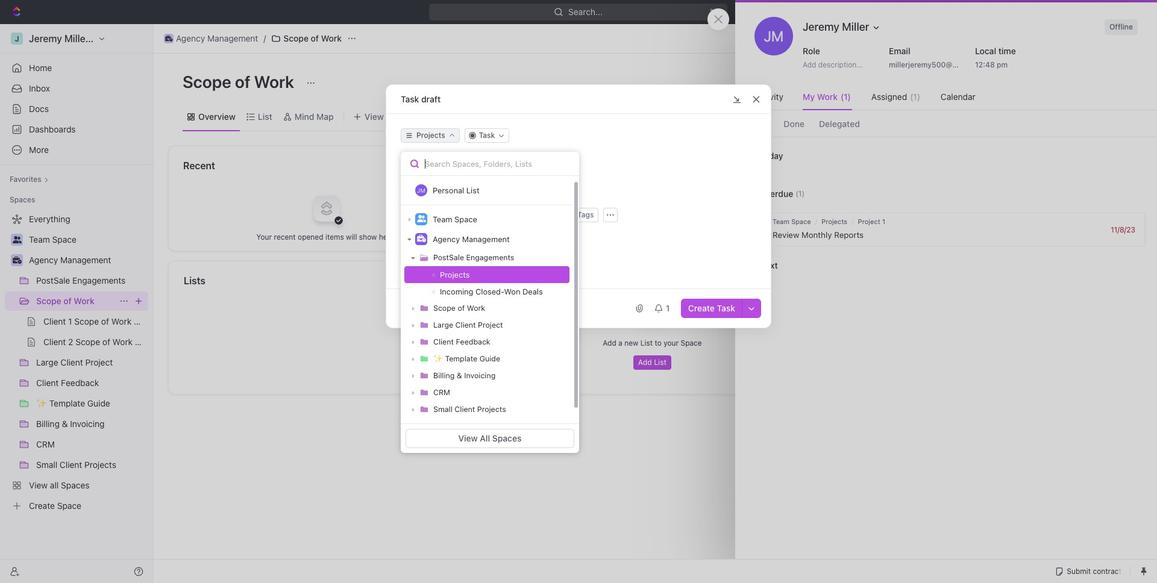 Task type: locate. For each thing, give the bounding box(es) containing it.
1 vertical spatial projects
[[440, 270, 470, 280]]

spaces down 'favorites'
[[10, 195, 35, 204]]

2 vertical spatial 1
[[883, 218, 886, 225]]

0 horizontal spatial docs
[[29, 104, 49, 114]]

new
[[625, 339, 639, 348], [466, 421, 481, 431]]

scope of work link
[[269, 31, 345, 46], [36, 292, 115, 311]]

2 horizontal spatial agency management
[[433, 235, 510, 244]]

overview link
[[196, 108, 236, 125]]

inbox link
[[5, 79, 148, 98]]

mind map
[[295, 111, 334, 121]]

new right a
[[625, 339, 639, 348]]

a
[[587, 180, 593, 190]]

task draft
[[401, 94, 441, 104]]

won
[[504, 287, 521, 297]]

fields for add or edit fields
[[541, 262, 560, 271]]

jm
[[764, 28, 784, 45], [417, 187, 426, 194]]

task inside "button"
[[717, 303, 736, 314]]

0 horizontal spatial scope of work link
[[36, 292, 115, 311]]

sidebar navigation
[[0, 24, 154, 584]]

agency management link inside tree
[[29, 251, 146, 270]]

0 horizontal spatial task
[[401, 94, 419, 104]]

1 up 2 at the left
[[551, 199, 555, 209]]

0 horizontal spatial space
[[455, 215, 477, 224]]

tree
[[5, 210, 148, 516]]

client for client 1 project a scope of work
[[526, 180, 549, 190]]

team right user group icon
[[433, 215, 453, 224]]

add list button
[[634, 356, 672, 370]]

user group image
[[417, 215, 426, 223]]

your
[[257, 232, 272, 241]]

project left b
[[557, 199, 585, 209]]

1 horizontal spatial team
[[773, 218, 790, 225]]

review monthly reports link
[[770, 225, 1106, 245]]

add a new list to your space
[[603, 339, 702, 348]]

space right the your
[[681, 339, 702, 348]]

overdue tab panel
[[736, 137, 1158, 285]]

0 horizontal spatial agency management
[[29, 255, 111, 265]]

incoming closed-won deals
[[440, 287, 543, 297]]

2 vertical spatial business time image
[[12, 257, 21, 264]]

role add description...
[[803, 46, 863, 69]]

client left 2 at the left
[[526, 218, 549, 229]]

1 horizontal spatial jm
[[764, 28, 784, 45]]

0 horizontal spatial to
[[655, 339, 662, 348]]

Search Spaces, Folders, Lists text field
[[401, 152, 579, 176]]

of inside client 2 project c scope of work link
[[623, 218, 631, 229]]

0 horizontal spatial fields
[[457, 262, 476, 271]]

upgrade
[[885, 7, 919, 17]]

🤝
[[509, 200, 519, 209]]

add or edit fields button
[[486, 260, 565, 274]]

new for a
[[625, 339, 639, 348]]

create right no lists icon.
[[688, 303, 715, 314]]

client feedback
[[433, 338, 491, 347]]

client down task name text box
[[526, 180, 549, 190]]

projects up incoming
[[440, 270, 470, 280]]

1 vertical spatial new
[[466, 421, 481, 431]]

2 horizontal spatial projects
[[822, 218, 848, 225]]

Task Name text field
[[401, 150, 759, 165]]

local
[[976, 46, 997, 56]]

list inside list "link"
[[258, 111, 272, 121]]

add down 'add a new list to your space'
[[638, 358, 652, 367]]

fields inside button
[[541, 262, 560, 271]]

new
[[947, 7, 965, 17]]

will
[[346, 232, 357, 241]]

fields right edit
[[541, 262, 560, 271]]

tree containing agency management
[[5, 210, 148, 516]]

add down role on the top right of the page
[[803, 60, 817, 69]]

0:01:31
[[1038, 7, 1064, 16]]

add for add list
[[638, 358, 652, 367]]

1 horizontal spatial docs
[[509, 160, 533, 171]]

client 1 project b scope of work
[[526, 199, 652, 209]]

guide
[[480, 355, 500, 364]]

2 horizontal spatial management
[[462, 235, 510, 244]]

1 horizontal spatial to
[[998, 204, 1005, 214]]

projects up view all spaces
[[477, 405, 506, 414]]

1 vertical spatial agency
[[433, 235, 460, 244]]

team space
[[433, 215, 477, 224]]

1 horizontal spatial create
[[688, 303, 715, 314]]

large
[[433, 321, 453, 330]]

0 vertical spatial docs
[[29, 104, 49, 114]]

fields right empty
[[457, 262, 476, 271]]

1 fields from the left
[[457, 262, 476, 271]]

client down the large
[[433, 338, 454, 347]]

1 horizontal spatial spaces
[[492, 433, 522, 444]]

engagements
[[466, 253, 515, 262]]

assigned
[[872, 92, 908, 102]]

client
[[526, 180, 549, 190], [526, 199, 549, 209], [526, 218, 549, 229], [456, 321, 476, 330], [433, 338, 454, 347], [455, 405, 475, 414]]

0 horizontal spatial team
[[433, 215, 453, 224]]

inbox
[[29, 83, 50, 93]]

1 vertical spatial 1
[[551, 199, 555, 209]]

to
[[998, 204, 1005, 214], [655, 339, 662, 348]]

space up review
[[792, 218, 811, 225]]

1 horizontal spatial management
[[207, 33, 258, 43]]

1 vertical spatial to
[[655, 339, 662, 348]]

1 inside team space / projects / project 1 review monthly reports
[[883, 218, 886, 225]]

1 vertical spatial scope of work link
[[36, 292, 115, 311]]

scope of work
[[284, 33, 342, 43], [183, 72, 298, 92], [36, 296, 95, 306], [433, 304, 485, 313]]

spaces right all
[[492, 433, 522, 444]]

all
[[480, 433, 490, 444]]

drop
[[942, 204, 960, 214]]

0 horizontal spatial agency
[[29, 255, 58, 265]]

0 horizontal spatial /
[[264, 33, 266, 43]]

no recent items image
[[302, 184, 351, 232]]

1 vertical spatial jm
[[417, 187, 426, 194]]

1 vertical spatial business time image
[[417, 235, 426, 243]]

7
[[427, 262, 431, 271]]

0 horizontal spatial business time image
[[12, 257, 21, 264]]

management inside tree
[[60, 255, 111, 265]]

0 vertical spatial new
[[625, 339, 639, 348]]

millerjeremy500@gmail.com
[[889, 60, 989, 69]]

team up review
[[773, 218, 790, 225]]

0 vertical spatial management
[[207, 33, 258, 43]]

template
[[445, 355, 478, 364]]

space
[[455, 215, 477, 224], [792, 218, 811, 225], [681, 339, 702, 348]]

small client projects
[[433, 405, 506, 414]]

your recent opened items will show here.
[[257, 232, 396, 241]]

team for team space / projects / project 1 review monthly reports
[[773, 218, 790, 225]]

view
[[459, 433, 478, 444]]

1 left a
[[551, 180, 555, 190]]

1 horizontal spatial agency
[[176, 33, 205, 43]]

task
[[401, 94, 419, 104], [717, 303, 736, 314]]

0 horizontal spatial agency management link
[[29, 251, 146, 270]]

add left a
[[603, 339, 617, 348]]

new up view
[[466, 421, 481, 431]]

0 horizontal spatial management
[[60, 255, 111, 265]]

0 vertical spatial create
[[688, 303, 715, 314]]

0 horizontal spatial spaces
[[10, 195, 35, 204]]

client for client feedback
[[433, 338, 454, 347]]

to right the here
[[998, 204, 1005, 214]]

client right 🤝
[[526, 199, 549, 209]]

docs down 'inbox'
[[29, 104, 49, 114]]

agency management inside tree
[[29, 255, 111, 265]]

team for team space
[[433, 215, 453, 224]]

space inside team space / projects / project 1 review monthly reports
[[792, 218, 811, 225]]

to left the your
[[655, 339, 662, 348]]

0 vertical spatial 1
[[551, 180, 555, 190]]

2 horizontal spatial space
[[792, 218, 811, 225]]

list down 'add a new list to your space'
[[654, 358, 667, 367]]

fields
[[430, 245, 451, 254]]

recent
[[274, 232, 296, 241]]

project up feedback
[[478, 321, 503, 330]]

team inside team space / projects / project 1 review monthly reports
[[773, 218, 790, 225]]

1
[[551, 180, 555, 190], [551, 199, 555, 209], [883, 218, 886, 225]]

2 fields from the left
[[541, 262, 560, 271]]

overview
[[198, 111, 236, 121]]

search...
[[569, 7, 603, 17]]

1 horizontal spatial scope of work link
[[269, 31, 345, 46]]

1 horizontal spatial agency management link
[[161, 31, 261, 46]]

0 horizontal spatial projects
[[440, 270, 470, 280]]

projects
[[822, 218, 848, 225], [440, 270, 470, 280], [477, 405, 506, 414]]

postsale
[[433, 253, 464, 262]]

description...
[[819, 60, 863, 69]]

project right 2 at the left
[[558, 218, 586, 229]]

0 horizontal spatial create
[[439, 421, 464, 431]]

1 horizontal spatial task
[[717, 303, 736, 314]]

1 horizontal spatial projects
[[477, 405, 506, 414]]

project left a
[[557, 180, 585, 190]]

billing
[[433, 371, 455, 380]]

projects up reports
[[822, 218, 848, 225]]

1 right projects link
[[883, 218, 886, 225]]

no lists icon. image
[[629, 291, 677, 339]]

0 vertical spatial task
[[401, 94, 419, 104]]

lists button
[[183, 274, 1123, 288]]

add list
[[638, 358, 667, 367]]

closed-
[[476, 287, 504, 297]]

1 for client 1 project b scope of work
[[551, 199, 555, 209]]

0 vertical spatial projects
[[822, 218, 848, 225]]

client for client 1 project b scope of work
[[526, 199, 549, 209]]

offline
[[1110, 22, 1133, 31]]

project up reports
[[858, 218, 881, 225]]

⌘k
[[710, 7, 723, 17]]

2 vertical spatial agency management
[[29, 255, 111, 265]]

docs up 🤝
[[509, 160, 533, 171]]

spaces inside button
[[492, 433, 522, 444]]

scope of work inside sidebar navigation
[[36, 296, 95, 306]]

personal list
[[433, 186, 480, 195]]

11/8/23
[[1111, 225, 1136, 234]]

1 horizontal spatial fields
[[541, 262, 560, 271]]

0 vertical spatial spaces
[[10, 195, 35, 204]]

2
[[551, 218, 556, 229]]

recent
[[183, 160, 215, 171]]

add inside role add description...
[[803, 60, 817, 69]]

agency management link
[[161, 31, 261, 46], [29, 251, 146, 270]]

files
[[962, 204, 977, 214]]

0 vertical spatial business time image
[[165, 36, 173, 42]]

2 vertical spatial agency
[[29, 255, 58, 265]]

add left or
[[500, 262, 514, 271]]

0 vertical spatial agency management link
[[161, 31, 261, 46]]

here.
[[379, 232, 396, 241]]

create right +
[[439, 421, 464, 431]]

client 2 project c scope of work
[[526, 218, 654, 229]]

add for add a new list to your space
[[603, 339, 617, 348]]

/
[[264, 33, 266, 43], [816, 218, 818, 225], [852, 218, 854, 225]]

list left mind
[[258, 111, 272, 121]]

2 vertical spatial management
[[60, 255, 111, 265]]

project for client 2 project c scope of work
[[558, 218, 586, 229]]

0 horizontal spatial new
[[466, 421, 481, 431]]

1 vertical spatial task
[[717, 303, 736, 314]]

0 horizontal spatial jm
[[417, 187, 426, 194]]

map
[[317, 111, 334, 121]]

create inside create task "button"
[[688, 303, 715, 314]]

1 vertical spatial agency management
[[433, 235, 510, 244]]

fields
[[457, 262, 476, 271], [541, 262, 560, 271]]

business time image
[[165, 36, 173, 42], [417, 235, 426, 243], [12, 257, 21, 264]]

work
[[321, 33, 342, 43], [254, 72, 294, 92], [817, 92, 838, 102], [632, 180, 652, 190], [632, 199, 652, 209], [634, 218, 654, 229], [74, 296, 95, 306], [467, 304, 485, 313]]

of inside tree
[[63, 296, 72, 306]]

+ create new list
[[432, 421, 496, 431]]

1 vertical spatial spaces
[[492, 433, 522, 444]]

1 vertical spatial docs
[[509, 160, 533, 171]]

1 horizontal spatial business time image
[[165, 36, 173, 42]]

space down personal list
[[455, 215, 477, 224]]

new for create
[[466, 421, 481, 431]]

0 vertical spatial agency management
[[176, 33, 258, 43]]

docs link
[[5, 99, 148, 119]]

client for client 2 project c scope of work
[[526, 218, 549, 229]]

list
[[258, 111, 272, 121], [467, 186, 480, 195], [641, 339, 653, 348], [654, 358, 667, 367], [483, 421, 496, 431]]

1 vertical spatial agency management link
[[29, 251, 146, 270]]

1 vertical spatial create
[[439, 421, 464, 431]]

1 horizontal spatial new
[[625, 339, 639, 348]]

2 vertical spatial projects
[[477, 405, 506, 414]]



Task type: describe. For each thing, give the bounding box(es) containing it.
automations
[[1073, 33, 1124, 43]]

a
[[619, 339, 623, 348]]

automations button
[[1067, 30, 1130, 48]]

overdue
[[760, 188, 794, 199]]

invoicing
[[464, 371, 496, 380]]

time
[[999, 46, 1016, 56]]

business time image inside tree
[[12, 257, 21, 264]]

calendar
[[941, 92, 976, 102]]

0 vertical spatial scope of work link
[[269, 31, 345, 46]]

scope inside tree
[[36, 296, 61, 306]]

view all spaces
[[459, 433, 522, 444]]

email
[[889, 46, 911, 56]]

list right personal
[[467, 186, 480, 195]]

agency inside tree
[[29, 255, 58, 265]]

large client project
[[433, 321, 503, 330]]

1 for client 1 project a scope of work
[[551, 180, 555, 190]]

project inside team space / projects / project 1 review monthly reports
[[858, 218, 881, 225]]

mind
[[295, 111, 314, 121]]

space for team space / projects / project 1 review monthly reports
[[792, 218, 811, 225]]

(1)
[[796, 189, 805, 198]]

or
[[516, 262, 523, 271]]

monthly
[[802, 230, 832, 240]]

1 horizontal spatial agency management
[[176, 33, 258, 43]]

12:48
[[976, 60, 995, 69]]

list inside add list button
[[654, 358, 667, 367]]

empty
[[433, 262, 455, 271]]

role
[[803, 46, 820, 56]]

client up the client feedback on the left bottom
[[456, 321, 476, 330]]

dashboards
[[29, 124, 76, 134]]

lists
[[184, 276, 206, 286]]

list link
[[256, 108, 272, 125]]

project for large client project
[[478, 321, 503, 330]]

opened
[[298, 232, 323, 241]]

activity
[[755, 92, 784, 102]]

list up add list
[[641, 339, 653, 348]]

custom fields
[[401, 245, 451, 254]]

team space link
[[773, 218, 811, 225]]

✨
[[433, 355, 443, 364]]

home
[[29, 63, 52, 73]]

reports
[[835, 230, 864, 240]]

your
[[664, 339, 679, 348]]

incoming
[[440, 287, 474, 297]]

spaces inside sidebar navigation
[[10, 195, 35, 204]]

custom
[[401, 245, 428, 254]]

project 1 link
[[858, 218, 886, 225]]

edit
[[525, 262, 539, 271]]

drop files here to attach
[[942, 204, 1030, 214]]

my work
[[803, 92, 838, 102]]

create task button
[[681, 299, 743, 318]]

projects inside team space / projects / project 1 review monthly reports
[[822, 218, 848, 225]]

client up + create new list
[[455, 405, 475, 414]]

create task
[[688, 303, 736, 314]]

+
[[432, 421, 437, 431]]

0 vertical spatial to
[[998, 204, 1005, 214]]

new button
[[930, 2, 972, 22]]

deals
[[523, 287, 543, 297]]

billing & invoicing
[[433, 371, 496, 380]]

view all spaces button
[[406, 429, 575, 449]]

1 vertical spatial management
[[462, 235, 510, 244]]

here
[[979, 204, 995, 214]]

&
[[457, 371, 462, 380]]

my
[[803, 92, 815, 102]]

show
[[359, 232, 377, 241]]

1 horizontal spatial /
[[816, 218, 818, 225]]

fields for show 7 empty fields
[[457, 262, 476, 271]]

tree inside sidebar navigation
[[5, 210, 148, 516]]

list up view all spaces
[[483, 421, 496, 431]]

upgrade link
[[868, 4, 925, 20]]

small
[[433, 405, 453, 414]]

work inside tree
[[74, 296, 95, 306]]

email millerjeremy500@gmail.com
[[889, 46, 989, 69]]

postsale engagements
[[433, 253, 515, 262]]

business time image inside agency management link
[[165, 36, 173, 42]]

✨ template guide
[[433, 355, 500, 364]]

project for client 1 project a scope of work
[[557, 180, 585, 190]]

0 vertical spatial jm
[[764, 28, 784, 45]]

projects link
[[822, 218, 848, 225]]

feedback
[[456, 338, 491, 347]]

add description... button
[[798, 58, 878, 72]]

of inside client 1 project a scope of work link
[[622, 180, 630, 190]]

add for add or edit fields
[[500, 262, 514, 271]]

space for team space
[[455, 215, 477, 224]]

personal
[[433, 186, 464, 195]]

add or edit fields
[[500, 262, 560, 271]]

1 horizontal spatial space
[[681, 339, 702, 348]]

2 horizontal spatial business time image
[[417, 235, 426, 243]]

project for client 1 project b scope of work
[[557, 199, 585, 209]]

docs inside sidebar navigation
[[29, 104, 49, 114]]

0:01:31 button
[[1026, 5, 1085, 19]]

team space / projects / project 1 review monthly reports
[[773, 218, 886, 240]]

show 7 empty fields
[[406, 262, 476, 271]]

favorites button
[[5, 172, 54, 187]]

2 horizontal spatial agency
[[433, 235, 460, 244]]

dashboards link
[[5, 120, 148, 139]]

draft
[[421, 94, 441, 104]]

overdue (1)
[[760, 188, 805, 199]]

favorites
[[10, 175, 41, 184]]

show
[[406, 262, 425, 271]]

crm
[[433, 388, 450, 397]]

local time 12:48 pm
[[976, 46, 1016, 69]]

client 1 project a scope of work
[[526, 180, 652, 190]]

0 vertical spatial agency
[[176, 33, 205, 43]]

attach
[[1007, 204, 1030, 214]]

2 horizontal spatial /
[[852, 218, 854, 225]]



Task type: vqa. For each thing, say whether or not it's contained in the screenshot.
the 'Schedule' inside the Schedule Daily Create Marketing Designs ⚒️
no



